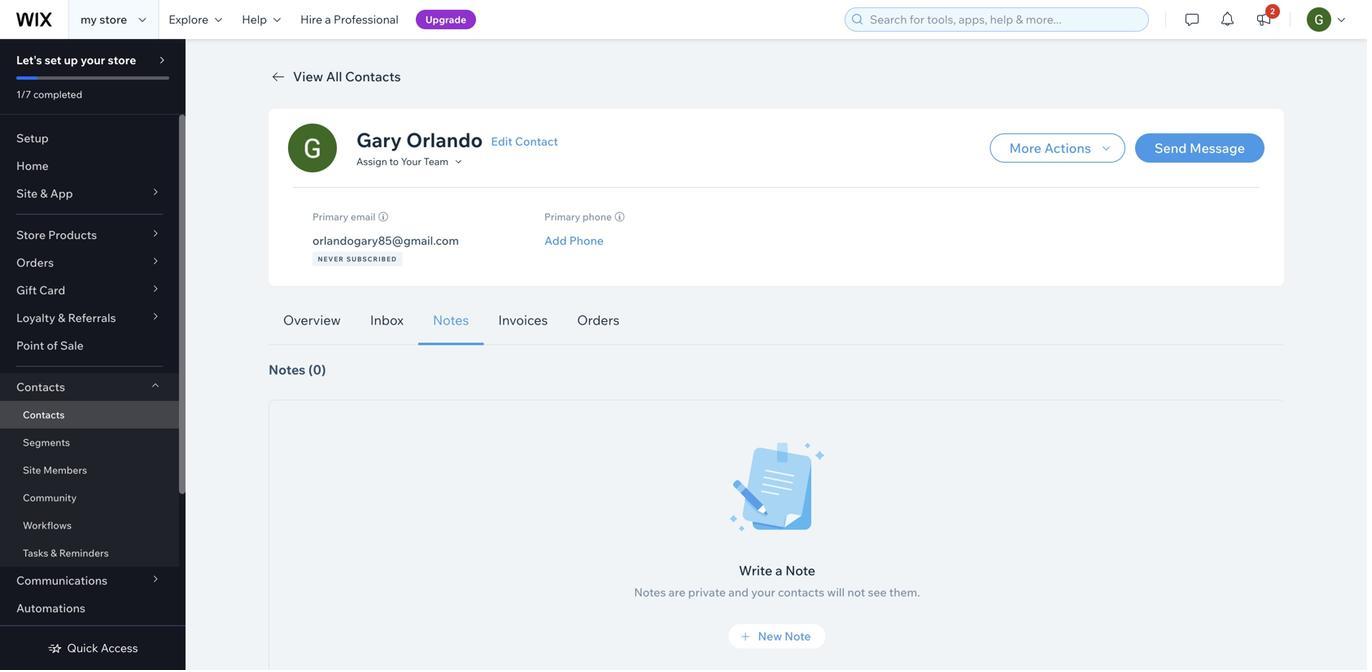 Task type: locate. For each thing, give the bounding box(es) containing it.
1 vertical spatial notes
[[269, 362, 306, 378]]

primary left "email" on the left top of page
[[313, 211, 349, 223]]

notes (0)
[[269, 362, 326, 378]]

1 vertical spatial orders
[[577, 312, 620, 328]]

1 horizontal spatial your
[[751, 586, 775, 600]]

contacts down point of sale
[[16, 380, 65, 394]]

view
[[293, 68, 323, 85]]

assign to your team button
[[356, 154, 466, 169]]

1 horizontal spatial notes
[[433, 312, 469, 328]]

& left app at the top of page
[[40, 186, 48, 201]]

gift card button
[[0, 277, 179, 304]]

your inside sidebar element
[[81, 53, 105, 67]]

0 vertical spatial notes
[[433, 312, 469, 328]]

0 horizontal spatial your
[[81, 53, 105, 67]]

1 horizontal spatial &
[[51, 547, 57, 560]]

1/7 completed
[[16, 88, 82, 101]]

setup link
[[0, 125, 179, 152]]

community
[[23, 492, 77, 504]]

a right hire
[[325, 12, 331, 26]]

1 horizontal spatial orders
[[577, 312, 620, 328]]

site
[[16, 186, 38, 201], [23, 464, 41, 477]]

2 vertical spatial contacts
[[23, 409, 65, 421]]

primary phone
[[544, 211, 612, 223]]

site down the segments on the left bottom of the page
[[23, 464, 41, 477]]

& inside popup button
[[40, 186, 48, 201]]

0 vertical spatial orders
[[16, 256, 54, 270]]

& inside "dropdown button"
[[58, 311, 65, 325]]

gary orlando edit contact
[[356, 128, 558, 152]]

1 vertical spatial note
[[785, 630, 811, 644]]

upgrade
[[426, 13, 466, 26]]

1 vertical spatial site
[[23, 464, 41, 477]]

note right new
[[785, 630, 811, 644]]

0 vertical spatial &
[[40, 186, 48, 201]]

note inside write a note notes are private and your contacts will not see them.
[[786, 563, 816, 579]]

primary for primary email
[[313, 211, 349, 223]]

loyalty & referrals button
[[0, 304, 179, 332]]

store right my
[[99, 12, 127, 26]]

up
[[64, 53, 78, 67]]

2 horizontal spatial &
[[58, 311, 65, 325]]

point of sale link
[[0, 332, 179, 360]]

& right 'loyalty' at the top left of page
[[58, 311, 65, 325]]

orlando
[[406, 128, 483, 152]]

send message
[[1155, 140, 1245, 156]]

1 vertical spatial store
[[108, 53, 136, 67]]

2 horizontal spatial notes
[[634, 586, 666, 600]]

add
[[544, 234, 567, 248]]

automations
[[16, 601, 85, 616]]

contacts inside popup button
[[16, 380, 65, 394]]

1 vertical spatial a
[[775, 563, 783, 579]]

edit
[[491, 134, 513, 149]]

0 vertical spatial note
[[786, 563, 816, 579]]

1/7
[[16, 88, 31, 101]]

your down write
[[751, 586, 775, 600]]

1 vertical spatial your
[[751, 586, 775, 600]]

more actions button
[[990, 133, 1126, 163]]

sidebar element
[[0, 39, 186, 671]]

phone
[[569, 234, 604, 248]]

a right write
[[775, 563, 783, 579]]

note inside button
[[785, 630, 811, 644]]

access
[[101, 641, 138, 656]]

contacts for contacts link
[[23, 409, 65, 421]]

notes left "(0)"
[[269, 362, 306, 378]]

a inside write a note notes are private and your contacts will not see them.
[[775, 563, 783, 579]]

notes for notes (0)
[[269, 362, 306, 378]]

workflows link
[[0, 512, 179, 540]]

orders down store
[[16, 256, 54, 270]]

0 horizontal spatial orders
[[16, 256, 54, 270]]

0 vertical spatial store
[[99, 12, 127, 26]]

to
[[389, 155, 399, 168]]

loyalty
[[16, 311, 55, 325]]

1 vertical spatial &
[[58, 311, 65, 325]]

contacts up the segments on the left bottom of the page
[[23, 409, 65, 421]]

0 horizontal spatial primary
[[313, 211, 349, 223]]

contacts
[[778, 586, 825, 600]]

1 horizontal spatial a
[[775, 563, 783, 579]]

0 vertical spatial your
[[81, 53, 105, 67]]

orders button
[[0, 249, 179, 277]]

site members
[[23, 464, 87, 477]]

actions
[[1045, 140, 1091, 156]]

notes left "are"
[[634, 586, 666, 600]]

0 horizontal spatial &
[[40, 186, 48, 201]]

orders inside popup button
[[16, 256, 54, 270]]

0 horizontal spatial a
[[325, 12, 331, 26]]

2
[[1271, 6, 1275, 16]]

primary up add
[[544, 211, 580, 223]]

primary email
[[313, 211, 376, 223]]

site members link
[[0, 457, 179, 484]]

0 horizontal spatial notes
[[269, 362, 306, 378]]

site inside popup button
[[16, 186, 38, 201]]

& for site
[[40, 186, 48, 201]]

site down home
[[16, 186, 38, 201]]

& right tasks at the bottom of page
[[51, 547, 57, 560]]

& for loyalty
[[58, 311, 65, 325]]

gift card
[[16, 283, 65, 297]]

1 vertical spatial contacts
[[16, 380, 65, 394]]

inbox
[[370, 312, 404, 328]]

your
[[81, 53, 105, 67], [751, 586, 775, 600]]

note up "contacts"
[[786, 563, 816, 579]]

view all contacts button
[[269, 67, 401, 86]]

1 horizontal spatial primary
[[544, 211, 580, 223]]

edit contact button
[[491, 134, 558, 149]]

communications button
[[0, 567, 179, 595]]

2 vertical spatial notes
[[634, 586, 666, 600]]

hire
[[300, 12, 322, 26]]

contacts for contacts popup button on the left
[[16, 380, 65, 394]]

see
[[868, 586, 887, 600]]

2 button
[[1246, 0, 1282, 39]]

products
[[48, 228, 97, 242]]

0 vertical spatial site
[[16, 186, 38, 201]]

orders right invoices
[[577, 312, 620, 328]]

0 vertical spatial a
[[325, 12, 331, 26]]

orders
[[16, 256, 54, 270], [577, 312, 620, 328]]

app
[[50, 186, 73, 201]]

automations link
[[0, 595, 179, 623]]

Search for tools, apps, help & more... field
[[865, 8, 1144, 31]]

2 vertical spatial &
[[51, 547, 57, 560]]

2 primary from the left
[[544, 211, 580, 223]]

team
[[424, 155, 449, 168]]

contacts right all on the left top
[[345, 68, 401, 85]]

contact
[[515, 134, 558, 149]]

0 vertical spatial contacts
[[345, 68, 401, 85]]

notes right inbox
[[433, 312, 469, 328]]

upgrade button
[[416, 10, 476, 29]]

your inside write a note notes are private and your contacts will not see them.
[[751, 586, 775, 600]]

your right up
[[81, 53, 105, 67]]

1 primary from the left
[[313, 211, 349, 223]]

site for site & app
[[16, 186, 38, 201]]

assign
[[356, 155, 387, 168]]

write a note notes are private and your contacts will not see them.
[[634, 563, 920, 600]]

tasks
[[23, 547, 48, 560]]

&
[[40, 186, 48, 201], [58, 311, 65, 325], [51, 547, 57, 560]]

store down my store
[[108, 53, 136, 67]]

notes
[[433, 312, 469, 328], [269, 362, 306, 378], [634, 586, 666, 600]]



Task type: describe. For each thing, give the bounding box(es) containing it.
community link
[[0, 484, 179, 512]]

new note
[[758, 630, 811, 644]]

orlandogary85@gmail.com
[[313, 234, 459, 248]]

hire a professional link
[[291, 0, 408, 39]]

help
[[242, 12, 267, 26]]

contacts inside button
[[345, 68, 401, 85]]

let's set up your store
[[16, 53, 136, 67]]

let's
[[16, 53, 42, 67]]

segments
[[23, 437, 70, 449]]

not
[[848, 586, 865, 600]]

site for site members
[[23, 464, 41, 477]]

send message button
[[1135, 133, 1265, 163]]

your
[[401, 155, 422, 168]]

them.
[[889, 586, 920, 600]]

referrals
[[68, 311, 116, 325]]

home link
[[0, 152, 179, 180]]

new
[[758, 630, 782, 644]]

invoices
[[498, 312, 548, 328]]

of
[[47, 339, 58, 353]]

& for tasks
[[51, 547, 57, 560]]

gary orlando image
[[288, 124, 337, 173]]

contacts button
[[0, 374, 179, 401]]

email
[[351, 211, 376, 223]]

private
[[688, 586, 726, 600]]

send
[[1155, 140, 1187, 156]]

help button
[[232, 0, 291, 39]]

members
[[43, 464, 87, 477]]

my store
[[81, 12, 127, 26]]

loyalty & referrals
[[16, 311, 116, 325]]

store products button
[[0, 221, 179, 249]]

tasks & reminders
[[23, 547, 109, 560]]

view all contacts
[[293, 68, 401, 85]]

workflows
[[23, 520, 72, 532]]

overview
[[283, 312, 341, 328]]

contacts link
[[0, 401, 179, 429]]

home
[[16, 159, 49, 173]]

assign to your team
[[356, 155, 449, 168]]

hire a professional
[[300, 12, 399, 26]]

store inside sidebar element
[[108, 53, 136, 67]]

never
[[318, 255, 344, 263]]

orlandogary85@gmail.com never subscribed
[[313, 234, 459, 263]]

site & app button
[[0, 180, 179, 208]]

primary for primary phone
[[544, 211, 580, 223]]

a for professional
[[325, 12, 331, 26]]

communications
[[16, 574, 107, 588]]

more actions
[[1010, 140, 1091, 156]]

setup
[[16, 131, 49, 145]]

reminders
[[59, 547, 109, 560]]

point
[[16, 339, 44, 353]]

notes inside write a note notes are private and your contacts will not see them.
[[634, 586, 666, 600]]

a for note
[[775, 563, 783, 579]]

add phone button
[[544, 234, 604, 248]]

set
[[45, 53, 61, 67]]

professional
[[334, 12, 399, 26]]

all
[[326, 68, 342, 85]]

completed
[[33, 88, 82, 101]]

add phone
[[544, 234, 604, 248]]

card
[[39, 283, 65, 297]]

my
[[81, 12, 97, 26]]

notes for notes
[[433, 312, 469, 328]]

subscribed
[[346, 255, 397, 263]]

message
[[1190, 140, 1245, 156]]

segments link
[[0, 429, 179, 457]]

point of sale
[[16, 339, 84, 353]]

site & app
[[16, 186, 73, 201]]

store
[[16, 228, 46, 242]]

write
[[739, 563, 773, 579]]

and
[[729, 586, 749, 600]]

quick
[[67, 641, 98, 656]]

are
[[669, 586, 686, 600]]

phone
[[583, 211, 612, 223]]

store products
[[16, 228, 97, 242]]

sale
[[60, 339, 84, 353]]

gift
[[16, 283, 37, 297]]

(0)
[[308, 362, 326, 378]]

quick access button
[[47, 641, 138, 656]]

will
[[827, 586, 845, 600]]

tasks & reminders link
[[0, 540, 179, 567]]

quick access
[[67, 641, 138, 656]]



Task type: vqa. For each thing, say whether or not it's contained in the screenshot.
'&' to the middle
yes



